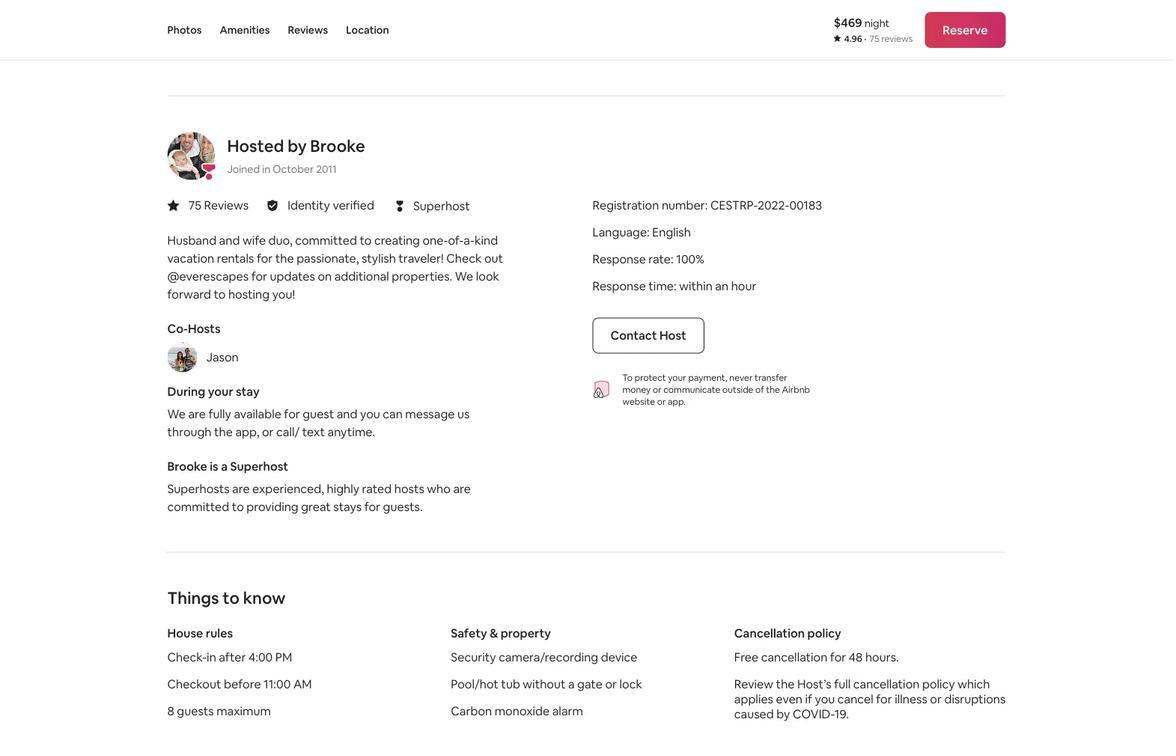 Task type: describe. For each thing, give the bounding box(es) containing it.
hosting
[[228, 287, 270, 302]]

app.
[[668, 396, 686, 407]]

or down the protect
[[653, 384, 662, 395]]

during your stay we are fully available for guest and you can message us through the app, or call/ text anytime.
[[167, 384, 470, 440]]

checkout
[[167, 677, 221, 692]]

0 vertical spatial policy
[[808, 626, 841, 641]]

response time : within an hour
[[593, 278, 757, 294]]

0 horizontal spatial 75
[[188, 198, 201, 213]]

host's
[[797, 677, 832, 692]]

after
[[219, 650, 246, 665]]

protect
[[635, 372, 666, 383]]

host
[[660, 328, 686, 343]]

kind
[[475, 233, 498, 248]]

rated
[[362, 481, 392, 497]]

4:00
[[249, 650, 273, 665]]

pool/hot
[[451, 677, 499, 692]]

or left lock
[[605, 677, 617, 692]]

us
[[457, 406, 470, 422]]

things
[[167, 588, 219, 609]]

app,
[[235, 424, 259, 440]]

communicate
[[664, 384, 721, 395]]

stay
[[236, 384, 260, 399]]

registration
[[593, 198, 659, 213]]

guests
[[177, 704, 214, 719]]

properties.
[[392, 269, 452, 284]]

through
[[167, 424, 212, 440]]

brooke inside hosted by brooke joined in october 2011
[[310, 135, 365, 157]]

safety & property
[[451, 626, 551, 641]]

photos
[[167, 23, 202, 37]]

out
[[484, 251, 503, 266]]

: for time
[[674, 278, 677, 294]]

to down "@everescapes"
[[214, 287, 226, 302]]

passionate,
[[297, 251, 359, 266]]

location
[[346, 23, 389, 37]]

from
[[321, 16, 348, 31]]

2011
[[316, 162, 337, 175]]

who
[[427, 481, 451, 497]]

one-
[[423, 233, 448, 248]]

payment,
[[688, 372, 728, 383]]

for down "wife"
[[257, 251, 273, 266]]

or left app.
[[657, 396, 666, 407]]

house
[[167, 626, 203, 641]]

@everescapes
[[167, 269, 249, 284]]

review
[[734, 677, 774, 692]]

for inside brooke is a superhost superhosts are experienced, highly rated hosts who are committed to providing great stays for guests.
[[364, 499, 380, 515]]

lock
[[620, 677, 642, 692]]

a inside brooke is a superhost superhosts are experienced, highly rated hosts who are committed to providing great stays for guests.
[[221, 459, 228, 474]]

identity verified
[[288, 198, 374, 213]]

security
[[451, 650, 496, 665]]

the inside husband and wife duo, committed to creating one-of-a-kind vacation rentals for the passionate, stylish traveler! check out @everescapes for updates on additional properties. we look forward to hosting you!
[[275, 251, 294, 266]]

free cancellation for 48 hours.
[[734, 650, 899, 665]]

additional
[[334, 269, 389, 284]]

if
[[805, 692, 812, 707]]

is inside brooke is a superhost superhosts are experienced, highly rated hosts who are committed to providing great stays for guests.
[[210, 459, 218, 474]]

contact host
[[611, 328, 686, 343]]

·
[[864, 33, 867, 45]]

by inside hosted by brooke joined in october 2011
[[288, 135, 307, 157]]

carbon
[[451, 704, 492, 719]]

your inside to protect your payment, never transfer money or communicate outside of the airbnb website or app.
[[668, 372, 686, 383]]

00183
[[789, 198, 822, 213]]

󰀃
[[396, 196, 403, 214]]

reserve
[[943, 22, 988, 37]]

superhosts
[[167, 481, 230, 497]]

transfer
[[755, 372, 788, 383]]

pool/hot tub without a gate or lock
[[451, 677, 642, 692]]

for inside the review the host's full cancellation policy which applies even if you cancel for illness or disruptions caused by covid-19.
[[876, 692, 892, 707]]

an
[[715, 278, 729, 294]]

&
[[490, 626, 498, 641]]

during
[[167, 384, 205, 399]]

of
[[756, 384, 764, 395]]

rentals
[[217, 251, 254, 266]]

duo,
[[269, 233, 293, 248]]

response for response rate
[[593, 251, 646, 267]]

alarm
[[552, 704, 583, 719]]

location button
[[346, 0, 389, 60]]

away.
[[717, 16, 747, 31]]

the inside the review the host's full cancellation policy which applies even if you cancel for illness or disruptions caused by covid-19.
[[776, 677, 795, 692]]

and inside during your stay we are fully available for guest and you can message us through the app, or call/ text anytime.
[[337, 406, 358, 422]]

we inside husband and wife duo, committed to creating one-of-a-kind vacation rentals for the passionate, stylish traveler! check out @everescapes for updates on additional properties. we look forward to hosting you!
[[455, 269, 473, 284]]

available
[[234, 406, 281, 422]]

gate
[[577, 677, 603, 692]]

0 vertical spatial reviews
[[288, 23, 328, 37]]

check-
[[167, 650, 207, 665]]

language : english
[[593, 225, 691, 240]]

7
[[661, 16, 667, 31]]

amenities
[[220, 23, 270, 37]]

jason is a superhost. learn more about jason. image
[[167, 342, 197, 372]]

vacation
[[167, 251, 214, 266]]

pm
[[275, 650, 292, 665]]

registration number : cestrp-2022-00183
[[593, 198, 822, 213]]

lake
[[372, 16, 394, 31]]

0 vertical spatial superhost
[[413, 198, 470, 213]]

co-
[[167, 321, 188, 336]]



Task type: vqa. For each thing, say whether or not it's contained in the screenshot.
bed
no



Task type: locate. For each thing, give the bounding box(es) containing it.
updates
[[270, 269, 315, 284]]

you inside during your stay we are fully available for guest and you can message us through the app, or call/ text anytime.
[[360, 406, 380, 422]]

1 vertical spatial a
[[568, 677, 575, 692]]

0 vertical spatial you
[[360, 406, 380, 422]]

0 vertical spatial cancellation
[[761, 650, 828, 665]]

1 vertical spatial cancellation
[[853, 677, 920, 692]]

brooke up superhosts
[[167, 459, 207, 474]]

you right if
[[815, 692, 835, 707]]

for down rated
[[364, 499, 380, 515]]

to up stylish
[[360, 233, 372, 248]]

in right joined
[[262, 162, 271, 175]]

or left call/
[[262, 424, 274, 440]]

policy left which
[[922, 677, 955, 692]]

0 horizontal spatial reviews
[[204, 198, 249, 213]]

covid-
[[793, 707, 835, 722]]

0 horizontal spatial are
[[188, 406, 206, 422]]

0 vertical spatial 75
[[870, 33, 880, 45]]

1 horizontal spatial by
[[777, 707, 790, 722]]

within
[[679, 278, 713, 294]]

: left english
[[647, 225, 650, 240]]

0 horizontal spatial a
[[221, 459, 228, 474]]

response for response time
[[593, 278, 646, 294]]

committed up passionate,
[[295, 233, 357, 248]]

know
[[243, 588, 285, 609]]

or inside during your stay we are fully available for guest and you can message us through the app, or call/ text anytime.
[[262, 424, 274, 440]]

0 horizontal spatial and
[[219, 233, 240, 248]]

carbon monoxide alarm
[[451, 704, 583, 719]]

2022-
[[758, 198, 789, 213]]

experienced,
[[252, 481, 324, 497]]

policy up free cancellation for 48 hours.
[[808, 626, 841, 641]]

0 vertical spatial a
[[221, 459, 228, 474]]

1 horizontal spatial a
[[568, 677, 575, 692]]

for left 48
[[830, 650, 846, 665]]

1 horizontal spatial superhost
[[413, 198, 470, 213]]

: left cestrp-
[[705, 198, 708, 213]]

before
[[224, 677, 261, 692]]

1 vertical spatial response
[[593, 278, 646, 294]]

1 horizontal spatial are
[[232, 481, 250, 497]]

illness
[[895, 692, 928, 707]]

1 vertical spatial reviews
[[204, 198, 249, 213]]

for up call/
[[284, 406, 300, 422]]

photos button
[[167, 0, 202, 60]]

by inside the review the host's full cancellation policy which applies even if you cancel for illness or disruptions caused by covid-19.
[[777, 707, 790, 722]]

english
[[652, 225, 691, 240]]

0 horizontal spatial by
[[288, 135, 307, 157]]

0 horizontal spatial in
[[207, 650, 216, 665]]

reviews
[[288, 23, 328, 37], [204, 198, 249, 213]]

village.
[[441, 16, 479, 31]]

1 horizontal spatial committed
[[295, 233, 357, 248]]

1 horizontal spatial is
[[625, 16, 633, 31]]

1 horizontal spatial you
[[815, 692, 835, 707]]

1 vertical spatial 75
[[188, 198, 201, 213]]

are inside during your stay we are fully available for guest and you can message us through the app, or call/ text anytime.
[[188, 406, 206, 422]]

0 horizontal spatial committed
[[167, 499, 229, 515]]

hosted by brooke joined in october 2011
[[227, 135, 365, 175]]

verified
[[333, 198, 374, 213]]

0 vertical spatial is
[[625, 16, 633, 31]]

hosts
[[188, 321, 221, 336]]

a up superhosts
[[221, 459, 228, 474]]

1 vertical spatial we
[[167, 406, 186, 422]]

0 vertical spatial by
[[288, 135, 307, 157]]

jason is a superhost. learn more about jason. image
[[167, 342, 197, 372]]

you for cancel
[[815, 692, 835, 707]]

0 horizontal spatial your
[[208, 384, 233, 399]]

policy inside the review the host's full cancellation policy which applies even if you cancel for illness or disruptions caused by covid-19.
[[922, 677, 955, 692]]

we
[[455, 269, 473, 284], [167, 406, 186, 422]]

rate
[[649, 251, 671, 267]]

to protect your payment, never transfer money or communicate outside of the airbnb website or app.
[[623, 372, 810, 407]]

brooke up 2011
[[310, 135, 365, 157]]

neighborhood
[[201, 16, 279, 31]]

response down language
[[593, 251, 646, 267]]

brooke is a superhost. learn more about brooke. image
[[167, 132, 215, 180], [167, 132, 215, 180]]

camera/recording
[[499, 650, 598, 665]]

website
[[623, 396, 655, 407]]

a-
[[464, 233, 475, 248]]

cancel
[[838, 692, 874, 707]]

for left illness on the right bottom of page
[[876, 692, 892, 707]]

1 vertical spatial brooke
[[167, 459, 207, 474]]

the down duo,
[[275, 251, 294, 266]]

8
[[167, 704, 174, 719]]

we down check
[[455, 269, 473, 284]]

1 horizontal spatial and
[[337, 406, 358, 422]]

to left providing
[[232, 499, 244, 515]]

cancellation down cancellation policy
[[761, 650, 828, 665]]

your up communicate
[[668, 372, 686, 383]]

by up the october
[[288, 135, 307, 157]]

superhost up one-
[[413, 198, 470, 213]]

we inside during your stay we are fully available for guest and you can message us through the app, or call/ text anytime.
[[167, 406, 186, 422]]

0 vertical spatial brooke
[[310, 135, 365, 157]]

1 vertical spatial you
[[815, 692, 835, 707]]

2 vertical spatial and
[[337, 406, 358, 422]]

0 vertical spatial your
[[668, 372, 686, 383]]

the down fully
[[214, 424, 233, 440]]

1 horizontal spatial in
[[262, 162, 271, 175]]

0 horizontal spatial cancellation
[[761, 650, 828, 665]]

0 vertical spatial committed
[[295, 233, 357, 248]]

superhost down app, on the left bottom
[[230, 459, 288, 474]]

are up through
[[188, 406, 206, 422]]

policy
[[808, 626, 841, 641], [922, 677, 955, 692]]

committed inside husband and wife duo, committed to creating one-of-a-kind vacation rentals for the passionate, stylish traveler! check out @everescapes for updates on additional properties. we look forward to hosting you!
[[295, 233, 357, 248]]

is up superhosts
[[210, 459, 218, 474]]

anytime.
[[328, 424, 375, 440]]

1 horizontal spatial brooke
[[310, 135, 365, 157]]

cancellation policy
[[734, 626, 841, 641]]

stylish
[[362, 251, 396, 266]]

creating
[[374, 233, 420, 248]]

2 horizontal spatial and
[[397, 16, 417, 31]]

safety
[[451, 626, 487, 641]]

the left village.
[[420, 16, 439, 31]]

cancellation
[[761, 650, 828, 665], [853, 677, 920, 692]]

to inside brooke is a superhost superhosts are experienced, highly rated hosts who are committed to providing great stays for guests.
[[232, 499, 244, 515]]

1 vertical spatial and
[[219, 233, 240, 248]]

house rules
[[167, 626, 233, 641]]

wife
[[243, 233, 266, 248]]

cancellation inside the review the host's full cancellation policy which applies even if you cancel for illness or disruptions caused by covid-19.
[[853, 677, 920, 692]]

: left 100%
[[671, 251, 674, 267]]

applies
[[734, 692, 773, 707]]

local
[[505, 16, 531, 31]]

cancellation down hours.
[[853, 677, 920, 692]]

the down transfer
[[766, 384, 780, 395]]

superhost inside brooke is a superhost superhosts are experienced, highly rated hosts who are committed to providing great stays for guests.
[[230, 459, 288, 474]]

you for can
[[360, 406, 380, 422]]

reviews down joined
[[204, 198, 249, 213]]

the left if
[[776, 677, 795, 692]]

1 vertical spatial committed
[[167, 499, 229, 515]]

committed inside brooke is a superhost superhosts are experienced, highly rated hosts who are committed to providing great stays for guests.
[[167, 499, 229, 515]]

can
[[383, 406, 403, 422]]

are up providing
[[232, 481, 250, 497]]

0 horizontal spatial policy
[[808, 626, 841, 641]]

your up fully
[[208, 384, 233, 399]]

hosted
[[227, 135, 284, 157]]

75 up husband
[[188, 198, 201, 213]]

1 horizontal spatial cancellation
[[853, 677, 920, 692]]

by right "caused" at the right bottom
[[777, 707, 790, 722]]

1 vertical spatial is
[[210, 459, 218, 474]]

8 guests maximum
[[167, 704, 271, 719]]

0 vertical spatial response
[[593, 251, 646, 267]]

in
[[262, 162, 271, 175], [207, 650, 216, 665]]

in left after
[[207, 650, 216, 665]]

0 vertical spatial we
[[455, 269, 473, 284]]

call/
[[276, 424, 300, 440]]

reviews button
[[288, 0, 328, 60]]

11:00
[[264, 677, 291, 692]]

amenities button
[[220, 0, 270, 60]]

reserve button
[[925, 12, 1006, 48]]

by
[[288, 135, 307, 157], [777, 707, 790, 722]]

0 horizontal spatial we
[[167, 406, 186, 422]]

and
[[397, 16, 417, 31], [219, 233, 240, 248], [337, 406, 358, 422]]

19.
[[835, 707, 849, 722]]

of-
[[448, 233, 464, 248]]

for up hosting
[[251, 269, 267, 284]]

0 horizontal spatial superhost
[[230, 459, 288, 474]]

: for rate
[[671, 251, 674, 267]]

4.96 · 75 reviews
[[844, 33, 913, 45]]

caused
[[734, 707, 774, 722]]

0 horizontal spatial you
[[360, 406, 380, 422]]

you left can
[[360, 406, 380, 422]]

2 horizontal spatial are
[[453, 481, 471, 497]]

48
[[849, 650, 863, 665]]

your inside during your stay we are fully available for guest and you can message us through the app, or call/ text anytime.
[[208, 384, 233, 399]]

a left the gate
[[568, 677, 575, 692]]

reviews left location button
[[288, 23, 328, 37]]

husband and wife duo, committed to creating one-of-a-kind vacation rentals for the passionate, stylish traveler! check out @everescapes for updates on additional properties. we look forward to hosting you!
[[167, 233, 503, 302]]

0 horizontal spatial is
[[210, 459, 218, 474]]

75
[[870, 33, 880, 45], [188, 198, 201, 213]]

1 horizontal spatial policy
[[922, 677, 955, 692]]

traveler!
[[399, 251, 444, 266]]

quiet neighborhood not far from the lake and the village. the local market jensen's is also 7 minutes away.
[[167, 16, 747, 31]]

75 reviews
[[188, 198, 249, 213]]

: for number
[[705, 198, 708, 213]]

1 horizontal spatial reviews
[[288, 23, 328, 37]]

you
[[360, 406, 380, 422], [815, 692, 835, 707]]

and right lake
[[397, 16, 417, 31]]

2 response from the top
[[593, 278, 646, 294]]

and inside husband and wife duo, committed to creating one-of-a-kind vacation rentals for the passionate, stylish traveler! check out @everescapes for updates on additional properties. we look forward to hosting you!
[[219, 233, 240, 248]]

1 vertical spatial policy
[[922, 677, 955, 692]]

joined
[[227, 162, 260, 175]]

fully
[[208, 406, 231, 422]]

the inside during your stay we are fully available for guest and you can message us through the app, or call/ text anytime.
[[214, 424, 233, 440]]

or inside the review the host's full cancellation policy which applies even if you cancel for illness or disruptions caused by covid-19.
[[930, 692, 942, 707]]

1 horizontal spatial 75
[[870, 33, 880, 45]]

or
[[653, 384, 662, 395], [657, 396, 666, 407], [262, 424, 274, 440], [605, 677, 617, 692], [930, 692, 942, 707]]

full
[[834, 677, 851, 692]]

on
[[318, 269, 332, 284]]

1 horizontal spatial your
[[668, 372, 686, 383]]

or right illness on the right bottom of page
[[930, 692, 942, 707]]

brooke inside brooke is a superhost superhosts are experienced, highly rated hosts who are committed to providing great stays for guests.
[[167, 459, 207, 474]]

number
[[662, 198, 705, 213]]

1 vertical spatial by
[[777, 707, 790, 722]]

0 horizontal spatial brooke
[[167, 459, 207, 474]]

are right who on the left of page
[[453, 481, 471, 497]]

is left also
[[625, 16, 633, 31]]

hours.
[[866, 650, 899, 665]]

: left within
[[674, 278, 677, 294]]

hour
[[731, 278, 757, 294]]

and up anytime.
[[337, 406, 358, 422]]

for inside during your stay we are fully available for guest and you can message us through the app, or call/ text anytime.
[[284, 406, 300, 422]]

:
[[705, 198, 708, 213], [647, 225, 650, 240], [671, 251, 674, 267], [674, 278, 677, 294]]

0 vertical spatial in
[[262, 162, 271, 175]]

never
[[730, 372, 753, 383]]

tub
[[501, 677, 520, 692]]

text
[[302, 424, 325, 440]]

review the host's full cancellation policy which applies even if you cancel for illness or disruptions caused by covid-19.
[[734, 677, 1006, 722]]

you inside the review the host's full cancellation policy which applies even if you cancel for illness or disruptions caused by covid-19.
[[815, 692, 835, 707]]

we up through
[[167, 406, 186, 422]]

1 vertical spatial your
[[208, 384, 233, 399]]

0 vertical spatial and
[[397, 16, 417, 31]]

1 horizontal spatial we
[[455, 269, 473, 284]]

in inside hosted by brooke joined in october 2011
[[262, 162, 271, 175]]

the left lake
[[351, 16, 369, 31]]

is
[[625, 16, 633, 31], [210, 459, 218, 474]]

quiet
[[167, 16, 198, 31]]

committed down superhosts
[[167, 499, 229, 515]]

to left know
[[223, 588, 240, 609]]

checkout before 11:00 am
[[167, 677, 312, 692]]

1 vertical spatial in
[[207, 650, 216, 665]]

security camera/recording device
[[451, 650, 637, 665]]

brooke is a superhost superhosts are experienced, highly rated hosts who are committed to providing great stays for guests.
[[167, 459, 471, 515]]

1 response from the top
[[593, 251, 646, 267]]

and up rentals on the top of the page
[[219, 233, 240, 248]]

cestrp-
[[711, 198, 758, 213]]

response down response rate : 100%
[[593, 278, 646, 294]]

$469 night
[[834, 15, 890, 30]]

providing
[[247, 499, 299, 515]]

75 right the ·
[[870, 33, 880, 45]]

property
[[501, 626, 551, 641]]

the
[[351, 16, 369, 31], [420, 16, 439, 31], [275, 251, 294, 266], [766, 384, 780, 395], [214, 424, 233, 440], [776, 677, 795, 692]]

1 vertical spatial superhost
[[230, 459, 288, 474]]

the inside to protect your payment, never transfer money or communicate outside of the airbnb website or app.
[[766, 384, 780, 395]]

4.96
[[844, 33, 863, 45]]



